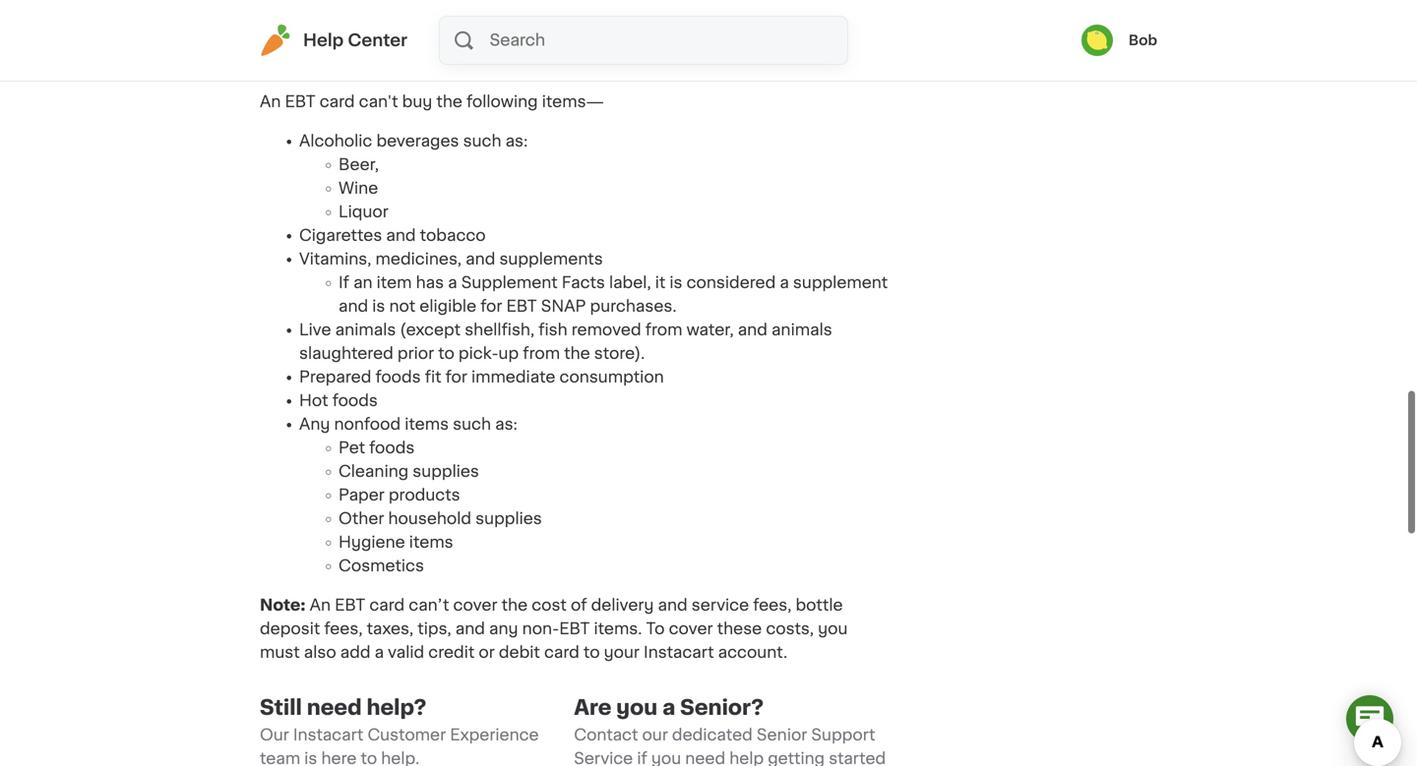 Task type: locate. For each thing, give the bounding box(es) containing it.
need up here at the left
[[307, 698, 362, 719]]

is
[[670, 275, 683, 291], [372, 299, 385, 315], [304, 752, 317, 767]]

for right food
[[605, 55, 627, 70]]

0 horizontal spatial beverages
[[376, 133, 459, 149]]

is left not
[[372, 299, 385, 315]]

add
[[340, 645, 371, 661]]

as
[[441, 31, 459, 47]]

and right water,
[[738, 322, 768, 338]]

from down purchases.
[[645, 322, 683, 338]]

the
[[631, 55, 657, 70], [436, 94, 463, 110], [564, 346, 590, 362], [502, 598, 528, 614]]

as: down immediate
[[495, 417, 518, 433]]

0 horizontal spatial non-
[[522, 622, 559, 637]]

a right add
[[375, 645, 384, 661]]

you down the bottle
[[818, 622, 848, 637]]

0 horizontal spatial card
[[320, 94, 355, 110]]

for right fit
[[446, 370, 467, 385]]

card up 'taxes,'
[[369, 598, 405, 614]]

a inside are you a senior? contact our dedicated senior support service if you need help getting starte
[[663, 698, 676, 719]]

still need help? our instacart customer experience team is here to help.
[[260, 698, 539, 767]]

instacart inside an ebt card can't cover the cost of delivery and service fees, bottle deposit fees, taxes, tips, and any non-ebt items. to cover these costs, you must also add a valid credit or debit card to your instacart account.
[[644, 645, 714, 661]]

are you a senior? contact our dedicated senior support service if you need help getting starte
[[574, 698, 886, 767]]

1 horizontal spatial card
[[369, 598, 405, 614]]

non- inside an ebt card can't cover the cost of delivery and service fees, bottle deposit fees, taxes, tips, and any non-ebt items. to cover these costs, you must also add a valid credit or debit card to your instacart account.
[[522, 622, 559, 637]]

such down cereals
[[398, 31, 437, 47]]

for up shellfish,
[[481, 299, 502, 315]]

Search search field
[[488, 17, 848, 64]]

0 vertical spatial instacart
[[644, 645, 714, 661]]

0 horizontal spatial from
[[523, 346, 560, 362]]

0 vertical spatial household
[[661, 55, 745, 70]]

shellfish,
[[465, 322, 535, 338]]

other inside breads and cereals other foods such as snack foods and non-alcoholic beverages seeds and plants, which produce food for the household to eat
[[299, 31, 345, 47]]

the inside breads and cereals other foods such as snack foods and non-alcoholic beverages seeds and plants, which produce food for the household to eat
[[631, 55, 657, 70]]

items down 'products'
[[409, 535, 453, 551]]

cover
[[453, 598, 498, 614], [669, 622, 713, 637]]

to inside breads and cereals other foods such as snack foods and non-alcoholic beverages seeds and plants, which produce food for the household to eat
[[749, 55, 765, 70]]

instacart inside still need help? our instacart customer experience team is here to help.
[[293, 728, 364, 744]]

beverages up the "eat"
[[709, 31, 792, 47]]

ebt
[[285, 94, 316, 110], [506, 299, 537, 315], [335, 598, 365, 614], [559, 622, 590, 637]]

a
[[448, 275, 457, 291], [780, 275, 789, 291], [375, 645, 384, 661], [663, 698, 676, 719]]

0 vertical spatial such
[[398, 31, 437, 47]]

0 horizontal spatial cover
[[453, 598, 498, 614]]

non- up food
[[597, 31, 634, 47]]

household
[[661, 55, 745, 70], [388, 511, 472, 527]]

to inside still need help? our instacart customer experience team is here to help.
[[361, 752, 377, 767]]

removed
[[572, 322, 641, 338]]

1 vertical spatial instacart
[[293, 728, 364, 744]]

1 horizontal spatial an
[[310, 598, 331, 614]]

to up fit
[[438, 346, 455, 362]]

0 vertical spatial for
[[605, 55, 627, 70]]

2 vertical spatial is
[[304, 752, 317, 767]]

animals down supplement
[[772, 322, 833, 338]]

which
[[444, 55, 490, 70]]

the down "alcoholic"
[[631, 55, 657, 70]]

produce
[[494, 55, 561, 70]]

eat
[[769, 55, 795, 70]]

1 vertical spatial for
[[481, 299, 502, 315]]

an ebt card can't cover the cost of delivery and service fees, bottle deposit fees, taxes, tips, and any non-ebt items. to cover these costs, you must also add a valid credit or debit card to your instacart account.
[[260, 598, 848, 661]]

fees, up add
[[324, 622, 363, 637]]

instacart up here at the left
[[293, 728, 364, 744]]

0 vertical spatial beverages
[[709, 31, 792, 47]]

1 animals from the left
[[335, 322, 396, 338]]

0 horizontal spatial for
[[446, 370, 467, 385]]

to left the "eat"
[[749, 55, 765, 70]]

center
[[348, 32, 408, 49]]

of
[[571, 598, 587, 614]]

our
[[260, 728, 289, 744]]

cover right 'to'
[[669, 622, 713, 637]]

1 vertical spatial non-
[[522, 622, 559, 637]]

0 horizontal spatial need
[[307, 698, 362, 719]]

0 vertical spatial as:
[[506, 133, 528, 149]]

and up center
[[359, 7, 389, 23]]

1 horizontal spatial instacart
[[644, 645, 714, 661]]

0 vertical spatial fees,
[[753, 598, 792, 614]]

credit
[[428, 645, 475, 661]]

items.
[[594, 622, 642, 637]]

non- down cost
[[522, 622, 559, 637]]

1 horizontal spatial from
[[645, 322, 683, 338]]

2 horizontal spatial card
[[544, 645, 580, 661]]

senior
[[757, 728, 808, 744]]

a up our
[[663, 698, 676, 719]]

beverages
[[709, 31, 792, 47], [376, 133, 459, 149]]

a inside an ebt card can't cover the cost of delivery and service fees, bottle deposit fees, taxes, tips, and any non-ebt items. to cover these costs, you must also add a valid credit or debit card to your instacart account.
[[375, 645, 384, 661]]

0 horizontal spatial an
[[260, 94, 281, 110]]

1 horizontal spatial is
[[372, 299, 385, 315]]

2 vertical spatial such
[[453, 417, 491, 433]]

team
[[260, 752, 300, 767]]

0 horizontal spatial fees,
[[324, 622, 363, 637]]

cigarettes
[[299, 228, 382, 244]]

1 vertical spatial is
[[372, 299, 385, 315]]

1 horizontal spatial non-
[[597, 31, 634, 47]]

1 horizontal spatial household
[[661, 55, 745, 70]]

fish
[[539, 322, 568, 338]]

an for an ebt card can't cover the cost of delivery and service fees, bottle deposit fees, taxes, tips, and any non-ebt items. to cover these costs, you must also add a valid credit or debit card to your instacart account.
[[310, 598, 331, 614]]

card up alcoholic
[[320, 94, 355, 110]]

supplies up 'products'
[[413, 464, 479, 480]]

beverages inside alcoholic beverages such as: beer, wine liquor cigarettes and tobacco vitamins, medicines, and supplements if an item has a supplement facts label, it is considered a supplement and is not eligible for ebt snap purchases. live animals (except shellfish, fish removed from water, and animals slaughtered prior to pick-up from the store). prepared foods fit for immediate consumption hot foods any nonfood items such as: pet foods cleaning supplies paper products other household supplies hygiene items cosmetics
[[376, 133, 459, 149]]

senior?
[[680, 698, 764, 719]]

0 horizontal spatial instacart
[[293, 728, 364, 744]]

1 horizontal spatial animals
[[772, 322, 833, 338]]

1 horizontal spatial beverages
[[709, 31, 792, 47]]

consumption
[[560, 370, 664, 385]]

the up 'any'
[[502, 598, 528, 614]]

the inside an ebt card can't cover the cost of delivery and service fees, bottle deposit fees, taxes, tips, and any non-ebt items. to cover these costs, you must also add a valid credit or debit card to your instacart account.
[[502, 598, 528, 614]]

instacart down 'to'
[[644, 645, 714, 661]]

and down center
[[353, 55, 383, 70]]

water,
[[687, 322, 734, 338]]

hot
[[299, 393, 328, 409]]

0 horizontal spatial household
[[388, 511, 472, 527]]

as: down the following
[[506, 133, 528, 149]]

still
[[260, 698, 302, 719]]

you up our
[[617, 698, 658, 719]]

the inside alcoholic beverages such as: beer, wine liquor cigarettes and tobacco vitamins, medicines, and supplements if an item has a supplement facts label, it is considered a supplement and is not eligible for ebt snap purchases. live animals (except shellfish, fish removed from water, and animals slaughtered prior to pick-up from the store). prepared foods fit for immediate consumption hot foods any nonfood items such as: pet foods cleaning supplies paper products other household supplies hygiene items cosmetics
[[564, 346, 590, 362]]

you
[[818, 622, 848, 637], [617, 698, 658, 719], [652, 752, 681, 767]]

is inside still need help? our instacart customer experience team is here to help.
[[304, 752, 317, 767]]

other down paper
[[339, 511, 384, 527]]

0 vertical spatial need
[[307, 698, 362, 719]]

other
[[299, 31, 345, 47], [339, 511, 384, 527]]

items down fit
[[405, 417, 449, 433]]

to
[[646, 622, 665, 637]]

costs,
[[766, 622, 814, 637]]

valid
[[388, 645, 424, 661]]

as:
[[506, 133, 528, 149], [495, 417, 518, 433]]

beverages down buy
[[376, 133, 459, 149]]

an right note:
[[310, 598, 331, 614]]

fees, up costs,
[[753, 598, 792, 614]]

such
[[398, 31, 437, 47], [463, 133, 502, 149], [453, 417, 491, 433]]

and up 'to'
[[658, 598, 688, 614]]

1 vertical spatial fees,
[[324, 622, 363, 637]]

ebt down supplement
[[506, 299, 537, 315]]

1 vertical spatial cover
[[669, 622, 713, 637]]

an ebt card can't buy the following items—
[[260, 94, 604, 110]]

buy
[[402, 94, 432, 110]]

to inside an ebt card can't cover the cost of delivery and service fees, bottle deposit fees, taxes, tips, and any non-ebt items. to cover these costs, you must also add a valid credit or debit card to your instacart account.
[[584, 645, 600, 661]]

need
[[307, 698, 362, 719], [685, 752, 726, 767]]

0 vertical spatial is
[[670, 275, 683, 291]]

0 vertical spatial card
[[320, 94, 355, 110]]

must
[[260, 645, 300, 661]]

1 vertical spatial other
[[339, 511, 384, 527]]

other up seeds
[[299, 31, 345, 47]]

2 horizontal spatial for
[[605, 55, 627, 70]]

0 horizontal spatial animals
[[335, 322, 396, 338]]

is left here at the left
[[304, 752, 317, 767]]

ebt down seeds
[[285, 94, 316, 110]]

0 vertical spatial non-
[[597, 31, 634, 47]]

alcoholic beverages such as: beer, wine liquor cigarettes and tobacco vitamins, medicines, and supplements if an item has a supplement facts label, it is considered a supplement and is not eligible for ebt snap purchases. live animals (except shellfish, fish removed from water, and animals slaughtered prior to pick-up from the store). prepared foods fit for immediate consumption hot foods any nonfood items such as: pet foods cleaning supplies paper products other household supplies hygiene items cosmetics
[[299, 133, 888, 574]]

1 horizontal spatial need
[[685, 752, 726, 767]]

slaughtered
[[299, 346, 394, 362]]

1 vertical spatial card
[[369, 598, 405, 614]]

help center
[[303, 32, 408, 49]]

purchases.
[[590, 299, 677, 315]]

to right here at the left
[[361, 752, 377, 767]]

pet
[[339, 441, 365, 456]]

from down fish
[[523, 346, 560, 362]]

such down the following
[[463, 133, 502, 149]]

breads
[[299, 7, 355, 23]]

household down "alcoholic"
[[661, 55, 745, 70]]

1 vertical spatial need
[[685, 752, 726, 767]]

supplies up cost
[[476, 511, 542, 527]]

support
[[812, 728, 876, 744]]

0 horizontal spatial is
[[304, 752, 317, 767]]

animals up slaughtered
[[335, 322, 396, 338]]

card
[[320, 94, 355, 110], [369, 598, 405, 614], [544, 645, 580, 661]]

2 vertical spatial for
[[446, 370, 467, 385]]

0 vertical spatial an
[[260, 94, 281, 110]]

foods up produce
[[513, 31, 559, 47]]

2 vertical spatial you
[[652, 752, 681, 767]]

to left your
[[584, 645, 600, 661]]

or
[[479, 645, 495, 661]]

cover up 'any'
[[453, 598, 498, 614]]

your
[[604, 645, 640, 661]]

items
[[405, 417, 449, 433], [409, 535, 453, 551]]

1 vertical spatial beverages
[[376, 133, 459, 149]]

1 vertical spatial you
[[617, 698, 658, 719]]

cleaning
[[339, 464, 409, 480]]

1 horizontal spatial for
[[481, 299, 502, 315]]

household down 'products'
[[388, 511, 472, 527]]

1 vertical spatial household
[[388, 511, 472, 527]]

and up or
[[456, 622, 485, 637]]

from
[[645, 322, 683, 338], [523, 346, 560, 362]]

card right debit
[[544, 645, 580, 661]]

instacart
[[644, 645, 714, 661], [293, 728, 364, 744]]

supplies
[[413, 464, 479, 480], [476, 511, 542, 527]]

0 vertical spatial you
[[818, 622, 848, 637]]

to inside alcoholic beverages such as: beer, wine liquor cigarettes and tobacco vitamins, medicines, and supplements if an item has a supplement facts label, it is considered a supplement and is not eligible for ebt snap purchases. live animals (except shellfish, fish removed from water, and animals slaughtered prior to pick-up from the store). prepared foods fit for immediate consumption hot foods any nonfood items such as: pet foods cleaning supplies paper products other household supplies hygiene items cosmetics
[[438, 346, 455, 362]]

foods
[[349, 31, 394, 47], [513, 31, 559, 47], [376, 370, 421, 385], [332, 393, 378, 409], [369, 441, 415, 456]]

need down dedicated
[[685, 752, 726, 767]]

an inside an ebt card can't cover the cost of delivery and service fees, bottle deposit fees, taxes, tips, and any non-ebt items. to cover these costs, you must also add a valid credit or debit card to your instacart account.
[[310, 598, 331, 614]]

0 vertical spatial other
[[299, 31, 345, 47]]

household inside breads and cereals other foods such as snack foods and non-alcoholic beverages seeds and plants, which produce food for the household to eat
[[661, 55, 745, 70]]

an down the 'instacart' image
[[260, 94, 281, 110]]

is right it
[[670, 275, 683, 291]]

the down fish
[[564, 346, 590, 362]]

1 vertical spatial an
[[310, 598, 331, 614]]

label,
[[609, 275, 651, 291]]

and up food
[[563, 31, 593, 47]]

an
[[260, 94, 281, 110], [310, 598, 331, 614]]

and
[[359, 7, 389, 23], [563, 31, 593, 47], [353, 55, 383, 70], [386, 228, 416, 244], [466, 252, 496, 267], [339, 299, 368, 315], [738, 322, 768, 338], [658, 598, 688, 614], [456, 622, 485, 637]]

immediate
[[471, 370, 556, 385]]

other inside alcoholic beverages such as: beer, wine liquor cigarettes and tobacco vitamins, medicines, and supplements if an item has a supplement facts label, it is considered a supplement and is not eligible for ebt snap purchases. live animals (except shellfish, fish removed from water, and animals slaughtered prior to pick-up from the store). prepared foods fit for immediate consumption hot foods any nonfood items such as: pet foods cleaning supplies paper products other household supplies hygiene items cosmetics
[[339, 511, 384, 527]]

such down immediate
[[453, 417, 491, 433]]

are
[[574, 698, 612, 719]]

2 vertical spatial card
[[544, 645, 580, 661]]

card for can't
[[369, 598, 405, 614]]

alcoholic
[[299, 133, 372, 149]]

not
[[389, 299, 416, 315]]

to
[[749, 55, 765, 70], [438, 346, 455, 362], [584, 645, 600, 661], [361, 752, 377, 767]]

and down if
[[339, 299, 368, 315]]

you right if
[[652, 752, 681, 767]]

1 horizontal spatial fees,
[[753, 598, 792, 614]]

has
[[416, 275, 444, 291]]

items—
[[542, 94, 604, 110]]



Task type: describe. For each thing, give the bounding box(es) containing it.
(except
[[400, 322, 461, 338]]

supplement
[[461, 275, 558, 291]]

snap
[[541, 299, 586, 315]]

can't
[[409, 598, 449, 614]]

user avatar image
[[1082, 25, 1113, 56]]

beer,
[[339, 157, 379, 173]]

help.
[[381, 752, 420, 767]]

bob link
[[1082, 25, 1158, 56]]

and down tobacco
[[466, 252, 496, 267]]

supplement
[[793, 275, 888, 291]]

these
[[717, 622, 762, 637]]

help
[[303, 32, 344, 49]]

breads and cereals other foods such as snack foods and non-alcoholic beverages seeds and plants, which produce food for the household to eat
[[299, 7, 795, 70]]

foods down prior
[[376, 370, 421, 385]]

1 vertical spatial from
[[523, 346, 560, 362]]

hygiene
[[339, 535, 405, 551]]

considered
[[687, 275, 776, 291]]

0 vertical spatial from
[[645, 322, 683, 338]]

tips,
[[418, 622, 452, 637]]

for inside breads and cereals other foods such as snack foods and non-alcoholic beverages seeds and plants, which produce food for the household to eat
[[605, 55, 627, 70]]

card for can't
[[320, 94, 355, 110]]

beverages inside breads and cereals other foods such as snack foods and non-alcoholic beverages seeds and plants, which produce food for the household to eat
[[709, 31, 792, 47]]

customer
[[368, 728, 446, 744]]

getting
[[768, 752, 825, 767]]

household inside alcoholic beverages such as: beer, wine liquor cigarettes and tobacco vitamins, medicines, and supplements if an item has a supplement facts label, it is considered a supplement and is not eligible for ebt snap purchases. live animals (except shellfish, fish removed from water, and animals slaughtered prior to pick-up from the store). prepared foods fit for immediate consumption hot foods any nonfood items such as: pet foods cleaning supplies paper products other household supplies hygiene items cosmetics
[[388, 511, 472, 527]]

1 vertical spatial items
[[409, 535, 453, 551]]

delivery
[[591, 598, 654, 614]]

ebt inside alcoholic beverages such as: beer, wine liquor cigarettes and tobacco vitamins, medicines, and supplements if an item has a supplement facts label, it is considered a supplement and is not eligible for ebt snap purchases. live animals (except shellfish, fish removed from water, and animals slaughtered prior to pick-up from the store). prepared foods fit for immediate consumption hot foods any nonfood items such as: pet foods cleaning supplies paper products other household supplies hygiene items cosmetics
[[506, 299, 537, 315]]

account.
[[718, 645, 788, 661]]

any
[[299, 417, 330, 433]]

2 animals from the left
[[772, 322, 833, 338]]

alcoholic
[[634, 31, 705, 47]]

products
[[389, 488, 460, 504]]

liquor
[[339, 204, 389, 220]]

instacart image
[[260, 25, 291, 56]]

our
[[642, 728, 668, 744]]

an
[[353, 275, 373, 291]]

2 horizontal spatial is
[[670, 275, 683, 291]]

here
[[321, 752, 357, 767]]

a right considered
[[780, 275, 789, 291]]

help center link
[[260, 25, 408, 56]]

also
[[304, 645, 336, 661]]

up
[[499, 346, 519, 362]]

snack
[[463, 31, 509, 47]]

medicines,
[[376, 252, 462, 267]]

bottle
[[796, 598, 843, 614]]

1 vertical spatial supplies
[[476, 511, 542, 527]]

0 vertical spatial cover
[[453, 598, 498, 614]]

plants,
[[387, 55, 440, 70]]

if
[[339, 275, 349, 291]]

and up medicines,
[[386, 228, 416, 244]]

paper
[[339, 488, 385, 504]]

facts
[[562, 275, 605, 291]]

0 vertical spatial items
[[405, 417, 449, 433]]

need inside are you a senior? contact our dedicated senior support service if you need help getting starte
[[685, 752, 726, 767]]

help
[[730, 752, 764, 767]]

ebt up add
[[335, 598, 365, 614]]

need inside still need help? our instacart customer experience team is here to help.
[[307, 698, 362, 719]]

1 vertical spatial such
[[463, 133, 502, 149]]

contact
[[574, 728, 638, 744]]

service
[[574, 752, 633, 767]]

help?
[[367, 698, 427, 719]]

you inside an ebt card can't cover the cost of delivery and service fees, bottle deposit fees, taxes, tips, and any non-ebt items. to cover these costs, you must also add a valid credit or debit card to your instacart account.
[[818, 622, 848, 637]]

nonfood
[[334, 417, 401, 433]]

taxes,
[[367, 622, 414, 637]]

debit
[[499, 645, 540, 661]]

experience
[[450, 728, 539, 744]]

the right buy
[[436, 94, 463, 110]]

it
[[655, 275, 666, 291]]

can't
[[359, 94, 398, 110]]

prepared
[[299, 370, 372, 385]]

foods up the cleaning
[[369, 441, 415, 456]]

1 vertical spatial as:
[[495, 417, 518, 433]]

deposit
[[260, 622, 320, 637]]

vitamins,
[[299, 252, 372, 267]]

foods up nonfood
[[332, 393, 378, 409]]

cosmetics
[[339, 559, 424, 574]]

foods up plants,
[[349, 31, 394, 47]]

item
[[377, 275, 412, 291]]

tobacco
[[420, 228, 486, 244]]

store).
[[594, 346, 645, 362]]

an for an ebt card can't buy the following items—
[[260, 94, 281, 110]]

note:
[[260, 598, 306, 614]]

1 horizontal spatial cover
[[669, 622, 713, 637]]

ebt down of
[[559, 622, 590, 637]]

non- inside breads and cereals other foods such as snack foods and non-alcoholic beverages seeds and plants, which produce food for the household to eat
[[597, 31, 634, 47]]

bob
[[1129, 33, 1158, 47]]

seeds
[[299, 55, 349, 70]]

0 vertical spatial supplies
[[413, 464, 479, 480]]

a right has at the left of page
[[448, 275, 457, 291]]

eligible
[[420, 299, 477, 315]]

live
[[299, 322, 331, 338]]

supplements
[[500, 252, 603, 267]]

such inside breads and cereals other foods such as snack foods and non-alcoholic beverages seeds and plants, which produce food for the household to eat
[[398, 31, 437, 47]]

any
[[489, 622, 518, 637]]

cost
[[532, 598, 567, 614]]

pick-
[[459, 346, 499, 362]]

service
[[692, 598, 749, 614]]



Task type: vqa. For each thing, say whether or not it's contained in the screenshot.
card to the left
yes



